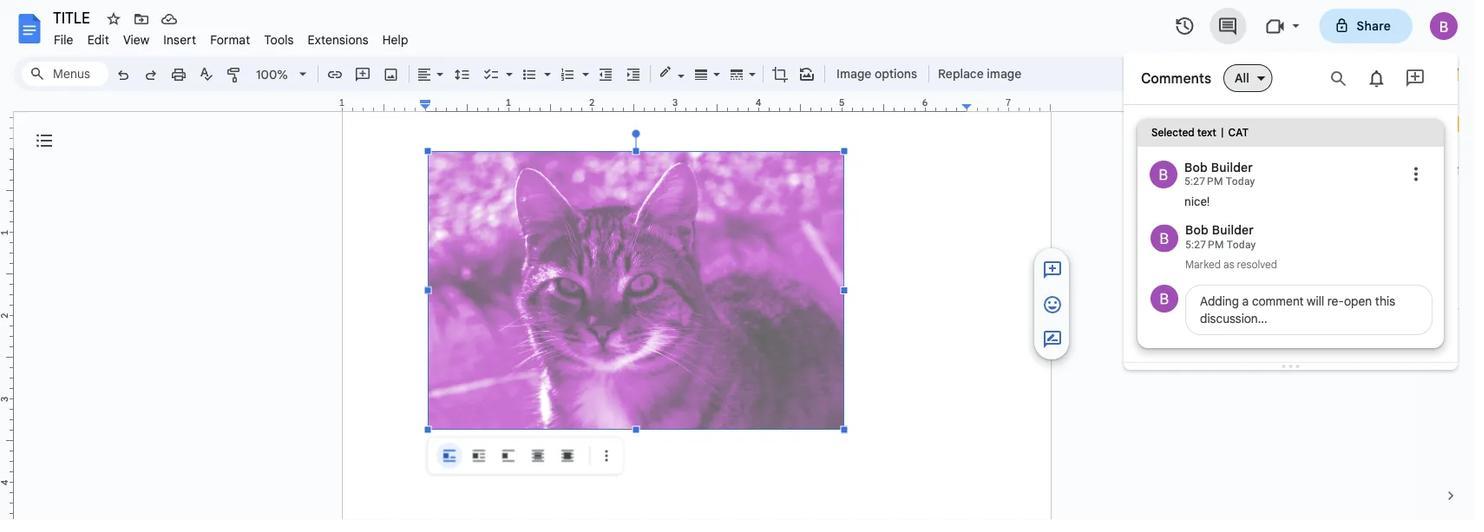 Task type: vqa. For each thing, say whether or not it's contained in the screenshot.
Comment history dialogue. dialog on the right of the page
yes



Task type: describe. For each thing, give the bounding box(es) containing it.
bob builder 5:27 pm today
[[1185, 160, 1256, 188]]

help
[[383, 32, 409, 47]]

extensions menu item
[[301, 30, 376, 50]]

resolved
[[1238, 258, 1278, 271]]

2 bob builder image from the top
[[1151, 285, 1179, 313]]

Behind text radio
[[525, 443, 551, 469]]

bob for bob builder 5:27 pm today marked as resolved
[[1186, 223, 1209, 238]]

file
[[54, 32, 73, 47]]

image options
[[837, 66, 918, 81]]

marked
[[1186, 258, 1222, 271]]

format menu item
[[203, 30, 257, 50]]

Adding a comment will re-open this discussion field
[[1186, 285, 1433, 335]]

1 size image from the top
[[1043, 294, 1064, 315]]

bob builder image
[[1150, 161, 1178, 188]]

replace image
[[939, 66, 1022, 81]]

nice!
[[1185, 194, 1211, 208]]

all button
[[1224, 64, 1273, 92]]

Zoom field
[[249, 62, 314, 88]]

In front of text radio
[[555, 443, 581, 469]]

replace image button
[[933, 61, 1026, 87]]

size image
[[1043, 260, 1064, 280]]

comments application
[[0, 0, 1476, 520]]

selected text | cat
[[1152, 126, 1249, 139]]

text
[[1198, 126, 1217, 139]]

today for bob builder 5:27 pm today marked as resolved
[[1227, 238, 1257, 251]]

main toolbar
[[108, 0, 1027, 217]]

Wrap text radio
[[466, 443, 492, 469]]

tools menu item
[[257, 30, 301, 50]]

5:27 pm for bob builder 5:27 pm today marked as resolved
[[1186, 238, 1225, 251]]

all
[[1236, 70, 1250, 86]]

format
[[210, 32, 250, 47]]

tools
[[264, 32, 294, 47]]

view menu item
[[116, 30, 157, 50]]

help menu item
[[376, 30, 416, 50]]

options
[[875, 66, 918, 81]]

selected
[[1152, 126, 1195, 139]]

tab list inside menu bar "banner"
[[1427, 51, 1476, 471]]

insert
[[163, 32, 196, 47]]

builder for bob builder 5:27 pm today marked as resolved
[[1213, 223, 1255, 238]]

Break text radio
[[496, 443, 522, 469]]



Task type: locate. For each thing, give the bounding box(es) containing it.
5:27 pm inside bob builder 5:27 pm today marked as resolved
[[1186, 238, 1225, 251]]

comments dialog. resolved comment. author bob builder. 1 replies. 0 new replies. list item
[[1138, 119, 1445, 348]]

today
[[1227, 175, 1256, 188], [1227, 238, 1257, 251]]

cat
[[1229, 126, 1249, 139]]

today down cat
[[1227, 175, 1256, 188]]

today inside bob builder 5:27 pm today marked as resolved
[[1227, 238, 1257, 251]]

1 vertical spatial builder
[[1213, 223, 1255, 238]]

image options button
[[829, 61, 926, 87]]

bob down nice! at top
[[1186, 223, 1209, 238]]

builder inside the bob builder 5:27 pm today
[[1212, 160, 1254, 175]]

Zoom text field
[[252, 63, 293, 87]]

menu bar inside menu bar "banner"
[[47, 23, 416, 51]]

builder
[[1212, 160, 1254, 175], [1213, 223, 1255, 238]]

option group inside comments 'application'
[[437, 443, 581, 469]]

image
[[837, 66, 872, 81]]

today for bob builder 5:27 pm today
[[1227, 175, 1256, 188]]

bob right bob builder icon
[[1185, 160, 1208, 175]]

bob builder 5:27 pm today marked as resolved
[[1186, 223, 1278, 271]]

extensions
[[308, 32, 369, 47]]

Rename text field
[[47, 7, 100, 28]]

builder up as
[[1213, 223, 1255, 238]]

comment history dialogue. dialog
[[1124, 52, 1459, 370]]

tab list
[[1427, 51, 1476, 471]]

as
[[1224, 258, 1235, 271]]

In line radio
[[437, 443, 463, 469]]

line & paragraph spacing image
[[453, 62, 473, 86]]

replace
[[939, 66, 984, 81]]

0 vertical spatial builder
[[1212, 160, 1254, 175]]

view
[[123, 32, 150, 47]]

Menus field
[[22, 62, 109, 86]]

bob builder image
[[1151, 225, 1179, 252], [1151, 285, 1179, 313]]

left margin image
[[343, 98, 431, 111]]

more options... image
[[1411, 163, 1423, 185]]

edit menu item
[[80, 30, 116, 50]]

builder inside bob builder 5:27 pm today marked as resolved
[[1213, 223, 1255, 238]]

0 vertical spatial bob
[[1185, 160, 1208, 175]]

1 bob builder image from the top
[[1151, 225, 1179, 252]]

top margin image
[[0, 66, 13, 154]]

1 vertical spatial today
[[1227, 238, 1257, 251]]

1 vertical spatial 5:27 pm
[[1186, 238, 1225, 251]]

2 size image from the top
[[1043, 329, 1064, 350]]

5:27 pm inside the bob builder 5:27 pm today
[[1185, 175, 1224, 188]]

toolbar
[[431, 443, 620, 469]]

builder for bob builder 5:27 pm today
[[1212, 160, 1254, 175]]

image
[[987, 66, 1022, 81]]

menu bar
[[47, 23, 416, 51]]

1
[[339, 97, 345, 109]]

1 vertical spatial size image
[[1043, 329, 1064, 350]]

0 vertical spatial today
[[1227, 175, 1256, 188]]

insert menu item
[[157, 30, 203, 50]]

today inside the bob builder 5:27 pm today
[[1227, 175, 1256, 188]]

share button
[[1320, 9, 1413, 43]]

bob for bob builder 5:27 pm today
[[1185, 160, 1208, 175]]

Star checkbox
[[102, 7, 126, 31]]

right margin image
[[963, 98, 1051, 111]]

5:27 pm up nice! at top
[[1185, 175, 1224, 188]]

5:27 pm for bob builder 5:27 pm today
[[1185, 175, 1224, 188]]

bob inside bob builder 5:27 pm today marked as resolved
[[1186, 223, 1209, 238]]

share
[[1357, 18, 1392, 33]]

size image
[[1043, 294, 1064, 315], [1043, 329, 1064, 350]]

option group
[[437, 443, 581, 469]]

today up as
[[1227, 238, 1257, 251]]

0 vertical spatial 5:27 pm
[[1185, 175, 1224, 188]]

0 vertical spatial bob builder image
[[1151, 225, 1179, 252]]

border weight image
[[692, 62, 712, 86]]

bob inside the bob builder 5:27 pm today
[[1185, 160, 1208, 175]]

file menu item
[[47, 30, 80, 50]]

comments
[[1142, 69, 1212, 87]]

insert image image
[[382, 62, 402, 86]]

edit
[[87, 32, 109, 47]]

|
[[1222, 126, 1225, 139]]

1 vertical spatial bob builder image
[[1151, 285, 1179, 313]]

builder down cat
[[1212, 160, 1254, 175]]

0 vertical spatial size image
[[1043, 294, 1064, 315]]

5:27 pm
[[1185, 175, 1224, 188], [1186, 238, 1225, 251]]

5:27 pm up marked
[[1186, 238, 1225, 251]]

1 vertical spatial bob
[[1186, 223, 1209, 238]]

border dash image
[[728, 62, 748, 86]]

menu bar banner
[[0, 0, 1476, 520]]

bob
[[1185, 160, 1208, 175], [1186, 223, 1209, 238]]

menu bar containing file
[[47, 23, 416, 51]]



